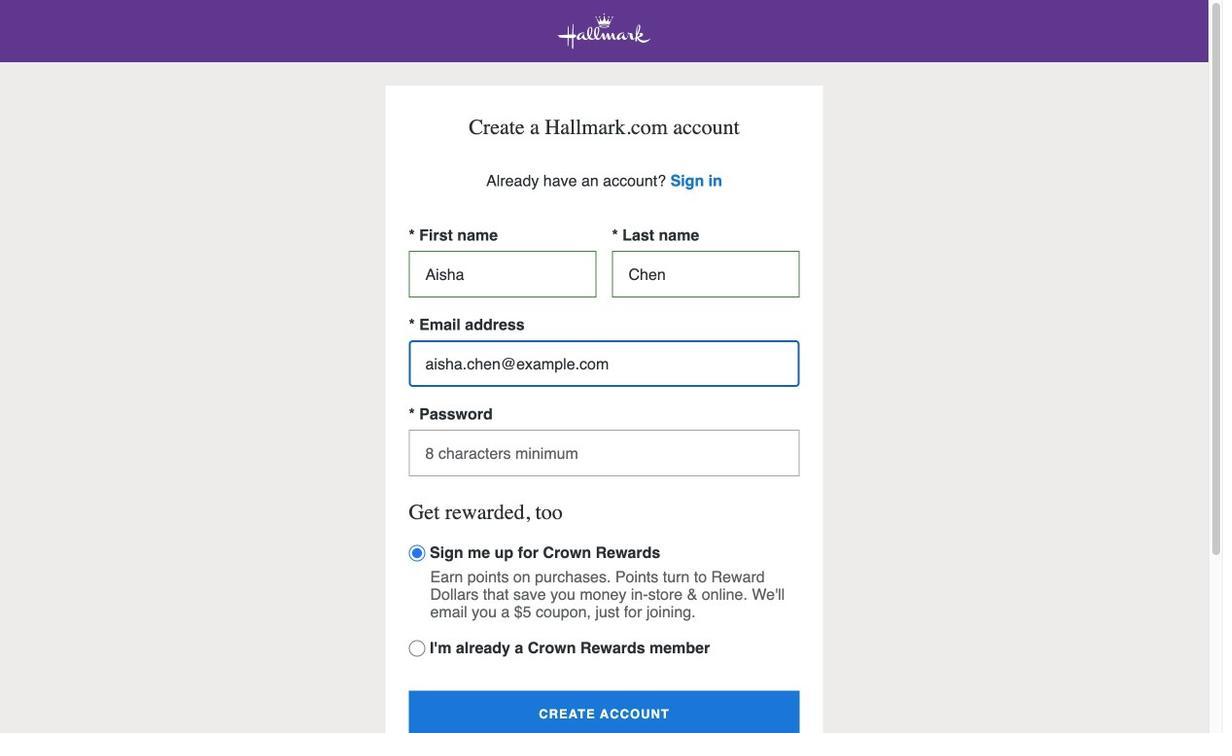 Task type: locate. For each thing, give the bounding box(es) containing it.
None email field
[[409, 340, 800, 387]]

None text field
[[409, 251, 597, 298]]

None radio
[[409, 545, 425, 561], [409, 640, 425, 657], [409, 545, 425, 561], [409, 640, 425, 657]]

region
[[386, 86, 823, 733]]

None text field
[[612, 251, 800, 298]]



Task type: describe. For each thing, give the bounding box(es) containing it.
8 characters minimum password field
[[409, 430, 800, 476]]



